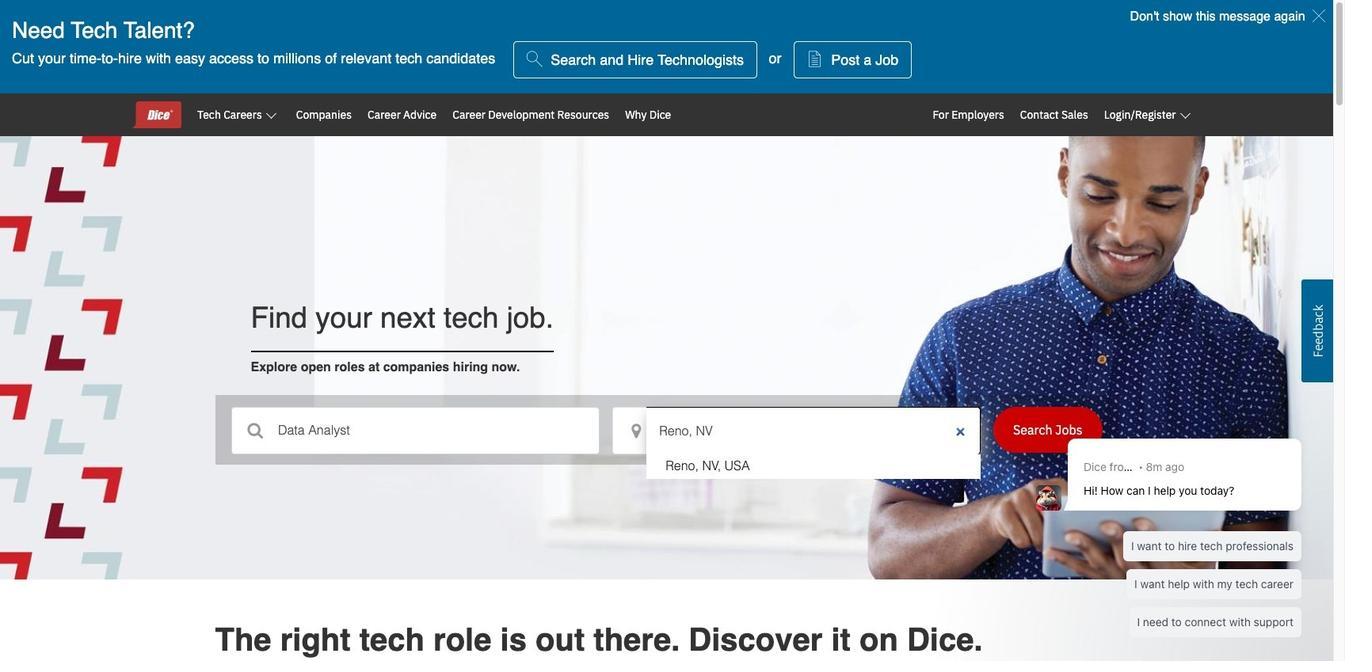 Task type: describe. For each thing, give the bounding box(es) containing it.
magnifier image
[[527, 51, 547, 69]]

delete 1 image
[[1309, 10, 1326, 28]]

Location (zip, city, state) search field
[[647, 408, 981, 455]]

lg image
[[244, 425, 266, 438]]

document 1 image
[[807, 51, 827, 69]]



Task type: locate. For each thing, give the bounding box(es) containing it.
dialog
[[1025, 422, 1310, 654]]

use current location image
[[626, 425, 648, 438]]

Job title, skills or company search field
[[265, 408, 600, 455]]

heading
[[12, 19, 1322, 41]]



Task type: vqa. For each thing, say whether or not it's contained in the screenshot.
Save Job: Java Developer at NY icon
no



